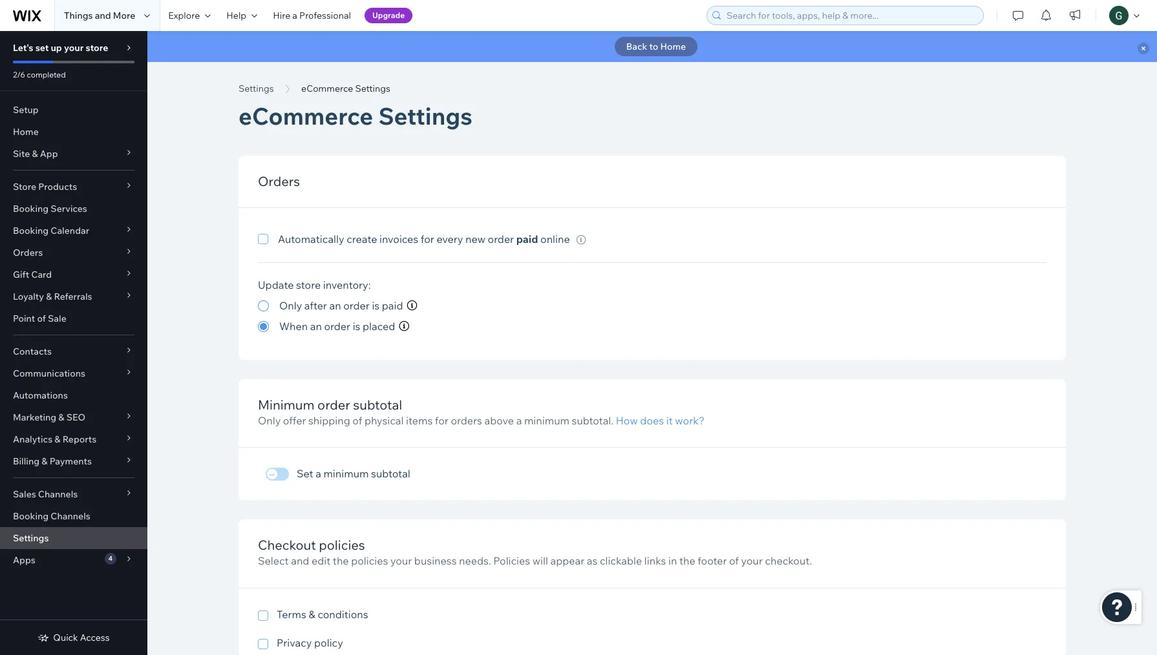 Task type: describe. For each thing, give the bounding box(es) containing it.
loyalty & referrals
[[13, 291, 92, 303]]

policies
[[494, 555, 531, 568]]

offer
[[283, 415, 306, 428]]

order down inventory:
[[344, 299, 370, 312]]

of inside minimum order subtotal only offer shipping of physical items for orders above a minimum subtotal. how does it work?
[[353, 415, 362, 428]]

1 the from the left
[[333, 555, 349, 568]]

back to home alert
[[147, 31, 1158, 62]]

edit
[[312, 555, 331, 568]]

0 vertical spatial ecommerce settings
[[301, 83, 391, 94]]

orders inside orders dropdown button
[[13, 247, 43, 259]]

0 horizontal spatial for
[[421, 233, 435, 246]]

home inside the sidebar element
[[13, 126, 39, 138]]

2/6 completed
[[13, 70, 66, 80]]

referrals
[[54, 291, 92, 303]]

sales channels
[[13, 489, 78, 501]]

hire a professional link
[[265, 0, 359, 31]]

as
[[587, 555, 598, 568]]

upgrade button
[[365, 8, 413, 23]]

sales
[[13, 489, 36, 501]]

minimum order subtotal only offer shipping of physical items for orders above a minimum subtotal. how does it work?
[[258, 397, 705, 428]]

help button
[[219, 0, 265, 31]]

seo
[[66, 412, 85, 424]]

your inside the sidebar element
[[64, 42, 84, 54]]

subtotal.
[[572, 415, 614, 428]]

info tooltip image for automatically create invoices for every new order
[[577, 235, 586, 245]]

how
[[616, 415, 638, 428]]

store
[[13, 181, 36, 193]]

0 horizontal spatial settings link
[[0, 528, 147, 550]]

analytics & reports button
[[0, 429, 147, 451]]

a for hire a professional
[[293, 10, 298, 21]]

0 vertical spatial and
[[95, 10, 111, 21]]

back
[[627, 41, 648, 52]]

contacts button
[[0, 341, 147, 363]]

a for set a minimum subtotal
[[316, 468, 321, 481]]

professional
[[300, 10, 351, 21]]

terms
[[277, 609, 306, 622]]

online
[[541, 233, 570, 246]]

when an order is placed
[[279, 320, 395, 333]]

new
[[466, 233, 486, 246]]

billing
[[13, 456, 40, 468]]

& for billing
[[42, 456, 48, 468]]

create
[[347, 233, 377, 246]]

setup link
[[0, 99, 147, 121]]

only inside minimum order subtotal only offer shipping of physical items for orders above a minimum subtotal. how does it work?
[[258, 415, 281, 428]]

quick access button
[[38, 633, 110, 644]]

communications
[[13, 368, 85, 380]]

sale
[[48, 313, 66, 325]]

products
[[38, 181, 77, 193]]

automations link
[[0, 385, 147, 407]]

1 vertical spatial subtotal
[[371, 468, 411, 481]]

point
[[13, 313, 35, 325]]

minimum
[[258, 397, 315, 413]]

update
[[258, 279, 294, 292]]

every
[[437, 233, 463, 246]]

up
[[51, 42, 62, 54]]

0 horizontal spatial an
[[310, 320, 322, 333]]

to
[[650, 41, 659, 52]]

analytics
[[13, 434, 53, 446]]

things and more
[[64, 10, 135, 21]]

0 vertical spatial settings link
[[232, 82, 280, 95]]

0 horizontal spatial is
[[353, 320, 361, 333]]

point of sale link
[[0, 308, 147, 330]]

sales channels button
[[0, 484, 147, 506]]

let's
[[13, 42, 33, 54]]

how does it work? link
[[616, 415, 705, 428]]

booking for booking calendar
[[13, 225, 49, 237]]

access
[[80, 633, 110, 644]]

marketing & seo
[[13, 412, 85, 424]]

a inside minimum order subtotal only offer shipping of physical items for orders above a minimum subtotal. how does it work?
[[517, 415, 522, 428]]

completed
[[27, 70, 66, 80]]

services
[[51, 203, 87, 215]]

billing & payments button
[[0, 451, 147, 473]]

it
[[667, 415, 673, 428]]

booking for booking services
[[13, 203, 49, 215]]

sidebar element
[[0, 31, 147, 656]]

terms & conditions
[[277, 609, 368, 622]]

site
[[13, 148, 30, 160]]

minimum inside minimum order subtotal only offer shipping of physical items for orders above a minimum subtotal. how does it work?
[[525, 415, 570, 428]]

loyalty
[[13, 291, 44, 303]]

setup
[[13, 104, 39, 116]]

when
[[279, 320, 308, 333]]

above
[[485, 415, 514, 428]]

hire
[[273, 10, 291, 21]]

of inside the sidebar element
[[37, 313, 46, 325]]

booking services link
[[0, 198, 147, 220]]

orders button
[[0, 242, 147, 264]]

quick
[[53, 633, 78, 644]]

loyalty & referrals button
[[0, 286, 147, 308]]

1 vertical spatial policies
[[351, 555, 388, 568]]

privacy
[[277, 637, 312, 650]]

automations
[[13, 390, 68, 402]]

order inside minimum order subtotal only offer shipping of physical items for orders above a minimum subtotal. how does it work?
[[318, 397, 351, 413]]

& for loyalty
[[46, 291, 52, 303]]

quick access
[[53, 633, 110, 644]]

1 vertical spatial paid
[[382, 299, 403, 312]]

placed
[[363, 320, 395, 333]]

checkout.
[[766, 555, 813, 568]]

card
[[31, 269, 52, 281]]

order right new
[[488, 233, 514, 246]]

marketing
[[13, 412, 56, 424]]

after
[[305, 299, 327, 312]]

1 vertical spatial ecommerce settings
[[239, 102, 473, 131]]

work?
[[676, 415, 705, 428]]

subtotal inside minimum order subtotal only offer shipping of physical items for orders above a minimum subtotal. how does it work?
[[353, 397, 403, 413]]

automatically
[[278, 233, 345, 246]]



Task type: locate. For each thing, give the bounding box(es) containing it.
channels inside 'popup button'
[[38, 489, 78, 501]]

2 horizontal spatial a
[[517, 415, 522, 428]]

your left the business
[[391, 555, 412, 568]]

an right after
[[330, 299, 341, 312]]

1 horizontal spatial of
[[353, 415, 362, 428]]

1 vertical spatial of
[[353, 415, 362, 428]]

2/6
[[13, 70, 25, 80]]

only
[[279, 299, 302, 312], [258, 415, 281, 428]]

1 horizontal spatial a
[[316, 468, 321, 481]]

booking for booking channels
[[13, 511, 49, 523]]

0 horizontal spatial minimum
[[324, 468, 369, 481]]

settings inside the sidebar element
[[13, 533, 49, 545]]

booking down the booking services
[[13, 225, 49, 237]]

0 vertical spatial store
[[86, 42, 108, 54]]

minimum left subtotal.
[[525, 415, 570, 428]]

0 vertical spatial subtotal
[[353, 397, 403, 413]]

is up placed
[[372, 299, 380, 312]]

booking calendar
[[13, 225, 89, 237]]

&
[[32, 148, 38, 160], [46, 291, 52, 303], [58, 412, 64, 424], [55, 434, 61, 446], [42, 456, 48, 468], [309, 609, 316, 622]]

the
[[333, 555, 349, 568], [680, 555, 696, 568]]

order down only after an order is paid on the top of the page
[[324, 320, 351, 333]]

1 horizontal spatial an
[[330, 299, 341, 312]]

& inside dropdown button
[[42, 456, 48, 468]]

& for marketing
[[58, 412, 64, 424]]

0 vertical spatial orders
[[258, 173, 300, 190]]

invoices
[[380, 233, 419, 246]]

calendar
[[51, 225, 89, 237]]

the right edit
[[333, 555, 349, 568]]

physical
[[365, 415, 404, 428]]

channels for sales channels
[[38, 489, 78, 501]]

1 horizontal spatial store
[[296, 279, 321, 292]]

of right footer
[[730, 555, 739, 568]]

settings link
[[232, 82, 280, 95], [0, 528, 147, 550]]

let's set up your store
[[13, 42, 108, 54]]

only down minimum at left bottom
[[258, 415, 281, 428]]

paid
[[517, 233, 538, 246], [382, 299, 403, 312]]

home down setup
[[13, 126, 39, 138]]

a inside hire a professional "link"
[[293, 10, 298, 21]]

subtotal down physical
[[371, 468, 411, 481]]

is left placed
[[353, 320, 361, 333]]

and inside checkout policies select and edit the policies your business needs. policies will appear as clickable links in the footer of your checkout.
[[291, 555, 309, 568]]

0 vertical spatial home
[[661, 41, 686, 52]]

select
[[258, 555, 289, 568]]

contacts
[[13, 346, 52, 358]]

0 vertical spatial paid
[[517, 233, 538, 246]]

1 horizontal spatial the
[[680, 555, 696, 568]]

0 vertical spatial an
[[330, 299, 341, 312]]

set
[[297, 468, 313, 481]]

1 vertical spatial settings link
[[0, 528, 147, 550]]

2 vertical spatial booking
[[13, 511, 49, 523]]

privacy policy
[[277, 637, 343, 650]]

booking inside dropdown button
[[13, 225, 49, 237]]

orders
[[451, 415, 482, 428]]

a right above
[[517, 415, 522, 428]]

1 vertical spatial ecommerce
[[239, 102, 373, 131]]

your left checkout.
[[742, 555, 763, 568]]

booking channels
[[13, 511, 90, 523]]

settings
[[239, 83, 274, 94], [355, 83, 391, 94], [379, 102, 473, 131], [13, 533, 49, 545]]

items
[[406, 415, 433, 428]]

subtotal up physical
[[353, 397, 403, 413]]

1 horizontal spatial settings link
[[232, 82, 280, 95]]

analytics & reports
[[13, 434, 97, 446]]

& inside dropdown button
[[46, 291, 52, 303]]

0 horizontal spatial a
[[293, 10, 298, 21]]

policies up edit
[[319, 538, 365, 554]]

of left physical
[[353, 415, 362, 428]]

app
[[40, 148, 58, 160]]

links
[[645, 555, 666, 568]]

0 vertical spatial only
[[279, 299, 302, 312]]

for right the items
[[435, 415, 449, 428]]

0 vertical spatial is
[[372, 299, 380, 312]]

home right to
[[661, 41, 686, 52]]

minimum
[[525, 415, 570, 428], [324, 468, 369, 481]]

explore
[[168, 10, 200, 21]]

of left sale
[[37, 313, 46, 325]]

& right loyalty
[[46, 291, 52, 303]]

payments
[[50, 456, 92, 468]]

store inside the sidebar element
[[86, 42, 108, 54]]

back to home button
[[615, 37, 698, 56]]

store down things and more
[[86, 42, 108, 54]]

info tooltip image for when an order is placed
[[399, 321, 410, 332]]

booking
[[13, 203, 49, 215], [13, 225, 49, 237], [13, 511, 49, 523]]

0 vertical spatial a
[[293, 10, 298, 21]]

0 vertical spatial for
[[421, 233, 435, 246]]

2 booking from the top
[[13, 225, 49, 237]]

apps
[[13, 555, 35, 567]]

a right set
[[316, 468, 321, 481]]

gift card
[[13, 269, 52, 281]]

1 vertical spatial info tooltip image
[[407, 301, 418, 311]]

store up after
[[296, 279, 321, 292]]

& left seo
[[58, 412, 64, 424]]

and left more
[[95, 10, 111, 21]]

of
[[37, 313, 46, 325], [353, 415, 362, 428], [730, 555, 739, 568]]

of inside checkout policies select and edit the policies your business needs. policies will appear as clickable links in the footer of your checkout.
[[730, 555, 739, 568]]

site & app button
[[0, 143, 147, 165]]

0 horizontal spatial home
[[13, 126, 39, 138]]

a right the hire
[[293, 10, 298, 21]]

booking channels link
[[0, 506, 147, 528]]

0 horizontal spatial your
[[64, 42, 84, 54]]

channels down 'sales channels' 'popup button'
[[51, 511, 90, 523]]

1 vertical spatial orders
[[13, 247, 43, 259]]

0 horizontal spatial and
[[95, 10, 111, 21]]

will
[[533, 555, 548, 568]]

2 vertical spatial a
[[316, 468, 321, 481]]

0 vertical spatial info tooltip image
[[577, 235, 586, 245]]

& for terms
[[309, 609, 316, 622]]

1 horizontal spatial and
[[291, 555, 309, 568]]

minimum right set
[[324, 468, 369, 481]]

the right 'in'
[[680, 555, 696, 568]]

set a minimum subtotal
[[297, 468, 411, 481]]

things
[[64, 10, 93, 21]]

& left reports
[[55, 434, 61, 446]]

& right site
[[32, 148, 38, 160]]

paid left online
[[517, 233, 538, 246]]

1 horizontal spatial orders
[[258, 173, 300, 190]]

1 vertical spatial channels
[[51, 511, 90, 523]]

3 booking from the top
[[13, 511, 49, 523]]

1 horizontal spatial for
[[435, 415, 449, 428]]

1 vertical spatial a
[[517, 415, 522, 428]]

1 horizontal spatial is
[[372, 299, 380, 312]]

2 horizontal spatial of
[[730, 555, 739, 568]]

booking down store
[[13, 203, 49, 215]]

policies right edit
[[351, 555, 388, 568]]

0 vertical spatial minimum
[[525, 415, 570, 428]]

4
[[108, 555, 113, 563]]

1 vertical spatial home
[[13, 126, 39, 138]]

0 vertical spatial policies
[[319, 538, 365, 554]]

1 booking from the top
[[13, 203, 49, 215]]

a
[[293, 10, 298, 21], [517, 415, 522, 428], [316, 468, 321, 481]]

& for analytics
[[55, 434, 61, 446]]

billing & payments
[[13, 456, 92, 468]]

1 vertical spatial and
[[291, 555, 309, 568]]

1 horizontal spatial your
[[391, 555, 412, 568]]

& right "terms"
[[309, 609, 316, 622]]

gift
[[13, 269, 29, 281]]

0 horizontal spatial orders
[[13, 247, 43, 259]]

1 vertical spatial for
[[435, 415, 449, 428]]

1 vertical spatial minimum
[[324, 468, 369, 481]]

1 vertical spatial booking
[[13, 225, 49, 237]]

for inside minimum order subtotal only offer shipping of physical items for orders above a minimum subtotal. how does it work?
[[435, 415, 449, 428]]

appear
[[551, 555, 585, 568]]

2 horizontal spatial your
[[742, 555, 763, 568]]

0 horizontal spatial store
[[86, 42, 108, 54]]

2 vertical spatial info tooltip image
[[399, 321, 410, 332]]

2 vertical spatial of
[[730, 555, 739, 568]]

1 horizontal spatial paid
[[517, 233, 538, 246]]

booking services
[[13, 203, 87, 215]]

0 horizontal spatial paid
[[382, 299, 403, 312]]

for left 'every' on the top left of the page
[[421, 233, 435, 246]]

1 vertical spatial only
[[258, 415, 281, 428]]

conditions
[[318, 609, 368, 622]]

checkout policies select and edit the policies your business needs. policies will appear as clickable links in the footer of your checkout.
[[258, 538, 813, 568]]

channels up 'booking channels'
[[38, 489, 78, 501]]

checkout
[[258, 538, 316, 554]]

info tooltip image for only after an order is paid
[[407, 301, 418, 311]]

home
[[661, 41, 686, 52], [13, 126, 39, 138]]

marketing & seo button
[[0, 407, 147, 429]]

orders
[[258, 173, 300, 190], [13, 247, 43, 259]]

channels for booking channels
[[51, 511, 90, 523]]

& for site
[[32, 148, 38, 160]]

Search for tools, apps, help & more... field
[[723, 6, 980, 25]]

update store inventory:
[[258, 279, 371, 292]]

1 vertical spatial store
[[296, 279, 321, 292]]

1 horizontal spatial minimum
[[525, 415, 570, 428]]

reports
[[63, 434, 97, 446]]

1 vertical spatial an
[[310, 320, 322, 333]]

hire a professional
[[273, 10, 351, 21]]

0 horizontal spatial of
[[37, 313, 46, 325]]

order
[[488, 233, 514, 246], [344, 299, 370, 312], [324, 320, 351, 333], [318, 397, 351, 413]]

subtotal
[[353, 397, 403, 413], [371, 468, 411, 481]]

automatically create invoices for every new order paid online
[[278, 233, 570, 246]]

more
[[113, 10, 135, 21]]

0 vertical spatial channels
[[38, 489, 78, 501]]

set
[[35, 42, 49, 54]]

order up the shipping on the bottom of page
[[318, 397, 351, 413]]

info tooltip image
[[577, 235, 586, 245], [407, 301, 418, 311], [399, 321, 410, 332]]

booking down sales
[[13, 511, 49, 523]]

shipping
[[309, 415, 350, 428]]

your right "up"
[[64, 42, 84, 54]]

an down after
[[310, 320, 322, 333]]

upgrade
[[373, 10, 405, 20]]

1 vertical spatial is
[[353, 320, 361, 333]]

store products
[[13, 181, 77, 193]]

2 the from the left
[[680, 555, 696, 568]]

only up when
[[279, 299, 302, 312]]

home inside button
[[661, 41, 686, 52]]

is
[[372, 299, 380, 312], [353, 320, 361, 333]]

paid up placed
[[382, 299, 403, 312]]

help
[[227, 10, 247, 21]]

channels
[[38, 489, 78, 501], [51, 511, 90, 523]]

0 horizontal spatial the
[[333, 555, 349, 568]]

& right billing
[[42, 456, 48, 468]]

0 vertical spatial booking
[[13, 203, 49, 215]]

in
[[669, 555, 677, 568]]

and down checkout
[[291, 555, 309, 568]]

0 vertical spatial of
[[37, 313, 46, 325]]

site & app
[[13, 148, 58, 160]]

& inside "dropdown button"
[[58, 412, 64, 424]]

gift card button
[[0, 264, 147, 286]]

1 horizontal spatial home
[[661, 41, 686, 52]]

0 vertical spatial ecommerce
[[301, 83, 353, 94]]



